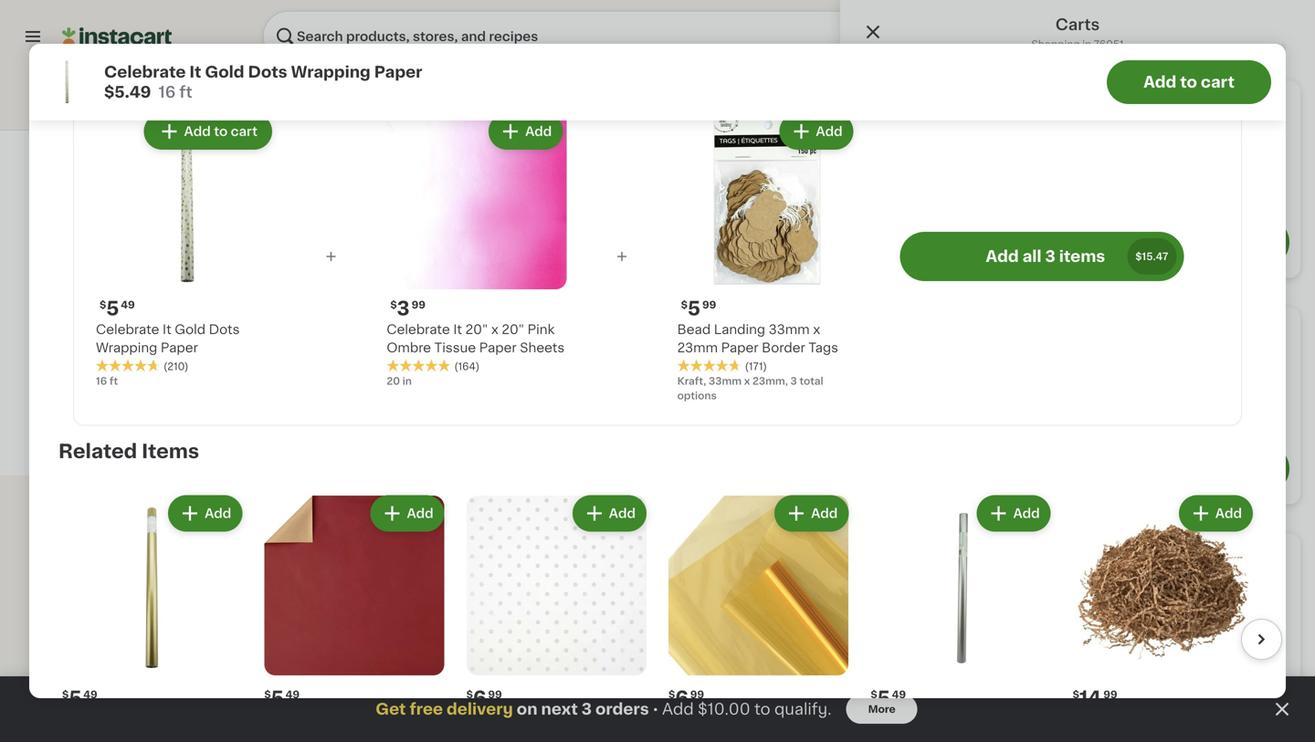 Task type: describe. For each thing, give the bounding box(es) containing it.
-
[[638, 356, 644, 368]]

paper inside celebrate it 20" x 20" pink ombre tissue paper sheets
[[479, 342, 517, 355]]

celebrate inside celebrate it 20" x 20" pink ombre tissue paper sheets
[[387, 324, 450, 336]]

$ inside $ 5 99
[[681, 300, 688, 310]]

celebrate it holographic silver curling ribbon - 3/16"
[[540, 319, 680, 368]]

16 ft for $
[[96, 377, 118, 387]]

white
[[306, 337, 344, 350]]

grocery button
[[164, 77, 242, 130]]

celebrate inside celebrate it 3/16" iridescent white curling ribbon
[[238, 319, 302, 332]]

ft inside celebrate it gold dots wrapping paper $5.49 16 ft
[[179, 84, 192, 100]]

there's more to explore shop 97 stores (and counting) in grapevine.
[[514, 565, 801, 605]]

shop categories tab list
[[73, 77, 1242, 130]]

3 left items at right
[[1045, 249, 1056, 264]]

packaging
[[691, 356, 757, 368]]

michaels
[[139, 112, 196, 125]]

show
[[1188, 100, 1224, 113]]

options
[[677, 391, 717, 401]]

$15.47
[[1136, 252, 1169, 262]]

next
[[541, 702, 578, 718]]

21 button
[[1229, 18, 1293, 55]]

celebrate it black gift wrap
[[1143, 319, 1284, 350]]

celebrate inside celebrate it black gift wrap
[[1143, 319, 1206, 332]]

1 vertical spatial add to cart
[[184, 125, 258, 138]]

23mm,
[[753, 377, 788, 387]]

100
[[691, 390, 709, 400]]

view all stores link
[[582, 629, 734, 666]]

2 vertical spatial item carousel region
[[58, 485, 1282, 743]]

to up show
[[1180, 74, 1198, 90]]

more
[[617, 565, 671, 584]]

celebrate it holographic silver curling ribbon - 3/16" button
[[540, 142, 683, 403]]

celebrate it gold dots wrapping paper for 5
[[96, 324, 240, 355]]

celebrate it 3/16" iridescent white curling ribbon
[[238, 319, 350, 368]]

view all stores
[[609, 641, 706, 654]]

personal for personal cart delivery by 4:30pm
[[917, 565, 962, 575]]

celebrate it 3/16" iridescent white curling ribbon button
[[238, 142, 382, 403]]

view
[[609, 641, 642, 654]]

97
[[551, 592, 567, 605]]

it inside celebrate it holographic silver curling ribbon - 3/16"
[[607, 319, 615, 332]]

more button
[[846, 695, 918, 724]]

$ inside $ 3 99
[[390, 300, 397, 310]]

1
[[389, 372, 393, 382]]

pink
[[528, 324, 555, 336]]

1 continue from the top
[[999, 235, 1075, 250]]

100 ft
[[691, 390, 720, 400]]

2 continue shopping button from the top
[[866, 671, 1290, 720]]

5:00pm
[[997, 127, 1037, 137]]

33mm inside bead landing 33mm x 23mm paper border tags
[[769, 324, 810, 336]]

(410)
[[457, 358, 482, 368]]

99 inside tab panel
[[423, 296, 437, 306]]

pharmacy
[[1086, 108, 1139, 118]]

1 horizontal spatial cart
[[1201, 74, 1235, 90]]

curling inside celebrate it 3/16" iridescent white curling ribbon
[[238, 356, 284, 368]]

many in stock
[[558, 11, 630, 21]]

1 delivery from the top
[[935, 127, 979, 137]]

5 49
[[98, 295, 127, 314]]

product group containing celebrate it black gift wrap
[[1143, 142, 1286, 384]]

sheets
[[520, 342, 565, 355]]

stock
[[601, 11, 630, 21]]

kraft,
[[677, 377, 706, 387]]

clear
[[769, 319, 803, 332]]

(171)
[[745, 362, 767, 372]]

celebrate inside celebrate it holographic silver curling ribbon - 3/16"
[[540, 319, 603, 332]]

celebrate inside $ 13 celebrate it clear transparent packaging wrap
[[691, 319, 754, 332]]

$ inside $ 13 celebrate it clear transparent packaging wrap
[[694, 296, 701, 306]]

total
[[800, 377, 824, 387]]

add inside treatment tracker modal dialog
[[662, 702, 694, 718]]

get free delivery on next 3 orders • add $10.00 to qualify.
[[376, 702, 832, 718]]

shreds
[[430, 337, 475, 350]]

at
[[121, 112, 136, 125]]

1 continue shopping from the top
[[999, 235, 1157, 250]]

shop
[[514, 592, 548, 605]]

in right 20
[[403, 377, 412, 387]]

show all link
[[1188, 97, 1242, 115]]

and
[[212, 87, 251, 106]]

(921)
[[758, 376, 783, 386]]

show all
[[1188, 100, 1242, 113]]

free
[[410, 702, 443, 718]]

deals
[[736, 108, 765, 118]]

1 20" from the left
[[466, 324, 488, 336]]

it inside celebrate it 3/16" iridescent white curling ribbon
[[305, 319, 314, 332]]

personal cart delivery by 4:30pm
[[917, 565, 1037, 590]]

retail
[[1188, 108, 1218, 118]]

(164)
[[454, 362, 480, 372]]

$5.99 element
[[540, 293, 683, 316]]

bead
[[677, 324, 711, 336]]

personal for personal cart
[[917, 112, 962, 122]]

tab panel containing ribbons and wrap
[[53, 0, 1286, 417]]

16 for 5
[[96, 377, 107, 387]]

paper inside bead landing 33mm x 23mm paper border tags
[[721, 342, 759, 355]]

delivery by 5:00pm
[[935, 127, 1037, 137]]

16 ft for 5
[[88, 372, 110, 382]]

on
[[517, 702, 538, 718]]

frequently bought together
[[96, 60, 377, 79]]

ft for 5
[[109, 377, 118, 387]]

to inside treatment tracker modal dialog
[[754, 702, 771, 718]]

frequently
[[96, 60, 207, 79]]

wrap inside celebrate it black gift wrap
[[1143, 337, 1176, 350]]

x inside kraft, 33mm x 23mm, 3 total options
[[744, 377, 750, 387]]

1 horizontal spatial add to cart button
[[1107, 60, 1272, 104]]

33mm inside kraft, 33mm x 23mm, 3 total options
[[709, 377, 742, 387]]

view all stores button
[[582, 629, 734, 666]]

99 inside $ 5 99
[[702, 300, 716, 310]]

grapevine.
[[730, 592, 801, 605]]

$ 13 celebrate it clear transparent packaging wrap
[[691, 295, 803, 368]]

20
[[387, 377, 400, 387]]

related
[[58, 442, 137, 462]]

0 horizontal spatial cart
[[231, 125, 258, 138]]

wholesale button
[[526, 77, 604, 130]]

celebrate inside celebrate it kraft paper shreds
[[389, 319, 453, 332]]

1 items in cart element from the top
[[873, 159, 1282, 196]]

wrap inside $ 13 celebrate it clear transparent packaging wrap
[[760, 356, 794, 368]]

counting)
[[647, 592, 712, 605]]

14 inside tab panel
[[399, 295, 422, 314]]

celebrate it gold dots wrapping paper for 49
[[88, 319, 224, 350]]

3/16" inside celebrate it 3/16" iridescent white curling ribbon
[[317, 319, 350, 332]]

1 vertical spatial $ 14 99
[[1073, 689, 1118, 708]]

more
[[868, 705, 896, 715]]

ft for 13
[[712, 390, 720, 400]]

13
[[701, 295, 722, 314]]

49 inside the 5 49
[[113, 296, 127, 306]]

together
[[289, 60, 377, 79]]

curling inside celebrate it holographic silver curling ribbon - 3/16"
[[540, 356, 586, 368]]

x for 3
[[491, 324, 499, 336]]

ft for 49
[[101, 372, 110, 382]]

paper inside celebrate it gold dots wrapping paper $5.49 16 ft
[[374, 64, 422, 80]]

black
[[1222, 319, 1257, 332]]

2 20" from the left
[[502, 324, 524, 336]]

carts shopping in 76051
[[1032, 17, 1124, 49]]

all for show
[[1227, 100, 1242, 113]]



Task type: vqa. For each thing, say whether or not it's contained in the screenshot.
Many in stock
yes



Task type: locate. For each thing, give the bounding box(es) containing it.
gifts
[[462, 108, 487, 118]]

1 vertical spatial cart
[[231, 125, 258, 138]]

explore
[[701, 565, 781, 584]]

0 vertical spatial all
[[1227, 100, 1242, 113]]

1 horizontal spatial 20"
[[502, 324, 524, 336]]

16 ft down the 5 49
[[88, 372, 110, 382]]

99 inside $ 3 99
[[412, 300, 426, 310]]

0 horizontal spatial 14
[[399, 295, 422, 314]]

personal cart
[[917, 112, 988, 122]]

1 ribbon from the left
[[288, 356, 334, 368]]

celebrate it gold dots wrapping paper $5.49 16 ft
[[104, 64, 422, 100]]

1 vertical spatial cart
[[965, 565, 988, 575]]

wrapping
[[291, 64, 371, 80], [122, 337, 183, 350], [96, 342, 157, 355]]

delivery inside personal cart delivery by 4:30pm
[[935, 580, 979, 590]]

1 vertical spatial 33mm
[[709, 377, 742, 387]]

celebrate inside celebrate it gold dots wrapping paper $5.49 16 ft
[[104, 64, 186, 80]]

2 horizontal spatial x
[[813, 324, 820, 336]]

ft up "related items"
[[109, 377, 118, 387]]

21
[[1265, 30, 1279, 43]]

6 right "•"
[[675, 689, 689, 708]]

0 horizontal spatial 6
[[473, 689, 486, 708]]

in down explore
[[715, 592, 727, 605]]

shopping
[[1032, 39, 1080, 49], [1078, 235, 1157, 250], [1078, 688, 1157, 703]]

(210)
[[155, 358, 180, 368], [164, 362, 189, 372]]

(210) for 5
[[164, 362, 189, 372]]

wrap down border
[[760, 356, 794, 368]]

0 horizontal spatial stores
[[570, 592, 612, 605]]

$
[[393, 296, 399, 306], [694, 296, 701, 306], [100, 300, 106, 310], [390, 300, 397, 310], [681, 300, 688, 310], [62, 690, 69, 700], [669, 690, 675, 700], [264, 690, 271, 700], [466, 690, 473, 700], [871, 690, 878, 700], [1073, 690, 1080, 700]]

20" left pink
[[502, 324, 524, 336]]

ft right 100
[[712, 390, 720, 400]]

1 horizontal spatial $ 14 99
[[1073, 689, 1118, 708]]

3/16" up white
[[317, 319, 350, 332]]

3 inside kraft, 33mm x 23mm, 3 total options
[[791, 377, 797, 387]]

1 vertical spatial continue shopping button
[[866, 671, 1290, 720]]

0 vertical spatial add to cart button
[[1107, 60, 1272, 104]]

2 vertical spatial shopping
[[1078, 688, 1157, 703]]

it inside celebrate it black gift wrap
[[1209, 319, 1218, 332]]

treatment tracker modal dialog
[[0, 677, 1315, 743]]

2 horizontal spatial all
[[1227, 100, 1242, 113]]

ft up grocery
[[179, 84, 192, 100]]

curling down holographic
[[540, 356, 586, 368]]

related items
[[58, 442, 199, 462]]

0 horizontal spatial 3/16"
[[317, 319, 350, 332]]

16 ft up related
[[96, 377, 118, 387]]

wrapping for 49
[[122, 337, 183, 350]]

to right $10.00
[[754, 702, 771, 718]]

$5.49
[[104, 84, 151, 100]]

gold inside tab panel
[[167, 319, 197, 332]]

dots for 5
[[209, 324, 240, 336]]

all right view
[[645, 641, 661, 654]]

99
[[423, 296, 437, 306], [412, 300, 426, 310], [702, 300, 716, 310], [690, 690, 704, 700], [488, 690, 502, 700], [1104, 690, 1118, 700]]

3/16" right -
[[647, 356, 680, 368]]

0 vertical spatial 33mm
[[769, 324, 810, 336]]

$ 14 99 inside tab panel
[[393, 295, 437, 314]]

shopping for 1st continue shopping "button"
[[1078, 235, 1157, 250]]

ribbon left -
[[589, 356, 635, 368]]

add all 3 items
[[986, 249, 1105, 264]]

ombre
[[387, 342, 431, 355]]

in left stock
[[590, 11, 599, 21]]

0 vertical spatial $ 14 99
[[393, 295, 437, 314]]

wrapping for 5
[[96, 342, 157, 355]]

0 horizontal spatial x
[[491, 324, 499, 336]]

3/16" inside celebrate it holographic silver curling ribbon - 3/16"
[[647, 356, 680, 368]]

2 cart from the top
[[965, 565, 988, 575]]

49
[[113, 296, 127, 306], [121, 300, 135, 310], [83, 690, 97, 700], [286, 690, 300, 700], [892, 690, 906, 700]]

$10.00
[[698, 702, 751, 718]]

stores inside there's more to explore shop 97 stores (and counting) in grapevine.
[[570, 592, 612, 605]]

ribbons
[[121, 87, 208, 106]]

many in stock button
[[540, 0, 683, 27]]

all for view
[[645, 641, 661, 654]]

cart inside personal cart delivery by 4:30pm
[[965, 565, 988, 575]]

celebrate it kraft paper shreds
[[389, 319, 499, 350]]

0 horizontal spatial add to cart button
[[146, 115, 270, 148]]

by left 4:30pm
[[981, 580, 994, 590]]

3 up 'ombre'
[[397, 299, 410, 319]]

0 vertical spatial wrap
[[1143, 337, 1176, 350]]

33mm up border
[[769, 324, 810, 336]]

1 horizontal spatial 6
[[675, 689, 689, 708]]

product group containing 13
[[691, 142, 834, 403]]

cart for personal cart delivery by 4:30pm
[[965, 565, 988, 575]]

kraft
[[468, 319, 499, 332]]

1 personal from the top
[[917, 112, 962, 122]]

add to cart button
[[1107, 60, 1272, 104], [146, 115, 270, 148]]

delivery left 4:30pm
[[935, 580, 979, 590]]

cart up show all link
[[1201, 74, 1235, 90]]

x for 5
[[813, 324, 820, 336]]

x inside bead landing 33mm x 23mm paper border tags
[[813, 324, 820, 336]]

dots for 49
[[88, 337, 119, 350]]

dots up iridescent
[[209, 324, 240, 336]]

1 horizontal spatial curling
[[540, 356, 586, 368]]

1 horizontal spatial stores
[[664, 641, 706, 654]]

celebrate it black gift wrap button
[[1143, 142, 1286, 384]]

0 horizontal spatial dots
[[88, 337, 119, 350]]

0 horizontal spatial ribbon
[[288, 356, 334, 368]]

it inside celebrate it gold dots wrapping paper $5.49 16 ft
[[189, 64, 201, 80]]

items in cart element
[[873, 159, 1282, 196], [873, 386, 1282, 422]]

celebrate it gold dots wrapping paper inside tab panel
[[88, 319, 224, 350]]

0 horizontal spatial add to cart
[[184, 125, 258, 138]]

4:30pm
[[997, 580, 1037, 590]]

1 vertical spatial items in cart element
[[873, 386, 1282, 422]]

1 continue shopping button from the top
[[866, 218, 1290, 267]]

kraft, 33mm x 23mm, 3 total options
[[677, 377, 824, 401]]

x
[[491, 324, 499, 336], [813, 324, 820, 336], [744, 377, 750, 387]]

add
[[1144, 74, 1177, 90], [184, 125, 211, 138], [525, 125, 552, 138], [816, 125, 843, 138], [190, 157, 216, 170], [491, 157, 518, 170], [793, 157, 819, 170], [986, 249, 1019, 264], [205, 508, 231, 520], [407, 508, 434, 520], [609, 508, 636, 520], [811, 508, 838, 520], [1013, 508, 1040, 520], [1216, 508, 1242, 520], [662, 702, 694, 718]]

gift
[[1260, 319, 1284, 332]]

(210) for 49
[[155, 358, 180, 368]]

shopping for second continue shopping "button" from the top of the page
[[1078, 688, 1157, 703]]

personal
[[917, 112, 962, 122], [917, 565, 962, 575]]

2 continue from the top
[[999, 688, 1075, 703]]

stores down there's
[[570, 592, 612, 605]]

ft down the 5 49
[[101, 372, 110, 382]]

gold inside celebrate it gold dots wrapping paper $5.49 16 ft
[[205, 64, 244, 80]]

0 vertical spatial cart
[[965, 112, 988, 122]]

1 curling from the left
[[238, 356, 284, 368]]

bought
[[211, 60, 284, 79]]

all right show
[[1227, 100, 1242, 113]]

cart down and
[[231, 125, 258, 138]]

1 vertical spatial add to cart button
[[146, 115, 270, 148]]

$ 6 99 right "•"
[[669, 689, 704, 708]]

$ 6 99
[[669, 689, 704, 708], [466, 689, 502, 708]]

get
[[376, 702, 406, 718]]

0 horizontal spatial $ 14 99
[[393, 295, 437, 314]]

0 horizontal spatial 33mm
[[709, 377, 742, 387]]

carts
[[1056, 17, 1100, 32]]

14
[[399, 295, 422, 314], [1080, 689, 1102, 708]]

all inside button
[[645, 641, 661, 654]]

1 vertical spatial all
[[1023, 249, 1042, 264]]

dots inside celebrate it gold dots wrapping paper $5.49 16 ft
[[248, 64, 287, 80]]

celebrate
[[104, 64, 186, 80], [88, 319, 151, 332], [238, 319, 302, 332], [389, 319, 453, 332], [540, 319, 603, 332], [691, 319, 754, 332], [1143, 319, 1206, 332], [96, 324, 159, 336], [387, 324, 450, 336]]

gold for 49
[[167, 319, 197, 332]]

3
[[1045, 249, 1056, 264], [397, 299, 410, 319], [791, 377, 797, 387], [582, 702, 592, 718]]

bead landing 33mm x 23mm paper border tags
[[677, 324, 839, 355]]

delivery
[[447, 702, 513, 718]]

0 vertical spatial delivery
[[935, 127, 979, 137]]

2 curling from the left
[[540, 356, 586, 368]]

continue
[[999, 235, 1075, 250], [999, 688, 1075, 703]]

1 by from the top
[[981, 127, 994, 137]]

wrap down $5.49 element
[[1143, 337, 1176, 350]]

all for add
[[1023, 249, 1042, 264]]

1 horizontal spatial wrap
[[1143, 337, 1176, 350]]

76051
[[1094, 39, 1124, 49]]

stores inside button
[[664, 641, 706, 654]]

wrap
[[255, 87, 307, 106]]

qualify.
[[775, 702, 832, 718]]

0 vertical spatial 3/16"
[[317, 319, 350, 332]]

16
[[158, 84, 176, 100], [88, 372, 99, 382], [96, 377, 107, 387]]

$ 5 49
[[100, 299, 135, 319], [62, 689, 97, 708], [264, 689, 300, 708], [871, 689, 906, 708]]

20"
[[466, 324, 488, 336], [502, 324, 524, 336]]

3 right next
[[582, 702, 592, 718]]

1 vertical spatial shopping
[[1078, 235, 1157, 250]]

in inside there's more to explore shop 97 stores (and counting) in grapevine.
[[715, 592, 727, 605]]

instacart image
[[62, 26, 172, 47]]

1 vertical spatial item carousel region
[[53, 142, 1286, 417]]

ribbon down white
[[288, 356, 334, 368]]

retail button
[[1164, 77, 1242, 130]]

x inside celebrate it 20" x 20" pink ombre tissue paper sheets
[[491, 324, 499, 336]]

all left items at right
[[1023, 249, 1042, 264]]

there's
[[535, 565, 612, 584]]

0 vertical spatial item carousel region
[[53, 0, 1286, 56]]

33mm down 'packaging'
[[709, 377, 742, 387]]

add to cart down grocery
[[184, 125, 258, 138]]

add to cart up show
[[1144, 74, 1235, 90]]

2 by from the top
[[981, 580, 994, 590]]

0 horizontal spatial $ 6 99
[[466, 689, 502, 708]]

cart for personal cart
[[965, 112, 988, 122]]

to inside there's more to explore shop 97 stores (and counting) in grapevine.
[[675, 565, 697, 584]]

wrapping inside item carousel region
[[122, 337, 183, 350]]

to up counting)
[[675, 565, 697, 584]]

iridescent
[[238, 337, 303, 350]]

item carousel region containing many in stock
[[53, 0, 1286, 56]]

2 vertical spatial dots
[[88, 337, 119, 350]]

holographic
[[540, 337, 619, 350]]

1 vertical spatial continue
[[999, 688, 1075, 703]]

delivery down personal cart
[[935, 127, 979, 137]]

tab panel
[[53, 0, 1286, 417]]

0 vertical spatial cart
[[1201, 74, 1235, 90]]

wrapping inside celebrate it gold dots wrapping paper $5.49 16 ft
[[291, 64, 371, 80]]

33mm
[[769, 324, 810, 336], [709, 377, 742, 387]]

0 vertical spatial continue
[[999, 235, 1075, 250]]

0 vertical spatial items in cart element
[[873, 159, 1282, 196]]

2 $ 6 99 from the left
[[466, 689, 502, 708]]

dots inside item carousel region
[[88, 337, 119, 350]]

stores down counting)
[[664, 641, 706, 654]]

wrap
[[1143, 337, 1176, 350], [760, 356, 794, 368]]

23mm
[[677, 342, 718, 355]]

pickup
[[823, 108, 859, 118]]

(and
[[615, 592, 644, 605]]

1 vertical spatial 14
[[1080, 689, 1102, 708]]

1 vertical spatial 3/16"
[[647, 356, 680, 368]]

0 horizontal spatial 20"
[[466, 324, 488, 336]]

it inside celebrate it 20" x 20" pink ombre tissue paper sheets
[[453, 324, 462, 336]]

shopping inside carts shopping in 76051
[[1032, 39, 1080, 49]]

2 vertical spatial all
[[645, 641, 661, 654]]

personal inside personal cart delivery by 4:30pm
[[917, 565, 962, 575]]

$ 6 99 left on at the left bottom of the page
[[466, 689, 502, 708]]

0 vertical spatial add to cart
[[1144, 74, 1235, 90]]

0 vertical spatial stores
[[570, 592, 612, 605]]

1 horizontal spatial 33mm
[[769, 324, 810, 336]]

1 horizontal spatial x
[[744, 377, 750, 387]]

all inside tab panel
[[1227, 100, 1242, 113]]

16 inside tab panel
[[88, 372, 99, 382]]

5 inside tab panel
[[98, 295, 111, 314]]

pharmacy button
[[1073, 77, 1152, 130]]

add to cart button down and
[[146, 115, 270, 148]]

1 vertical spatial continue shopping
[[999, 688, 1157, 703]]

2 personal from the top
[[917, 565, 962, 575]]

ribbon inside celebrate it 3/16" iridescent white curling ribbon
[[288, 356, 334, 368]]

0 vertical spatial by
[[981, 127, 994, 137]]

2 continue shopping from the top
[[999, 688, 1157, 703]]

1 vertical spatial stores
[[664, 641, 706, 654]]

in inside carts shopping in 76051
[[1083, 39, 1092, 49]]

16 inside celebrate it gold dots wrapping paper $5.49 16 ft
[[158, 84, 176, 100]]

1 horizontal spatial dots
[[209, 324, 240, 336]]

0 vertical spatial personal
[[917, 112, 962, 122]]

orders
[[596, 702, 649, 718]]

by inside personal cart delivery by 4:30pm
[[981, 580, 994, 590]]

1 horizontal spatial add to cart
[[1144, 74, 1235, 90]]

items
[[1059, 249, 1105, 264]]

pickup button
[[802, 77, 880, 130]]

1 horizontal spatial $ 6 99
[[669, 689, 704, 708]]

3 inside treatment tracker modal dialog
[[582, 702, 592, 718]]

0 vertical spatial 14
[[399, 295, 422, 314]]

cart
[[1201, 74, 1235, 90], [231, 125, 258, 138]]

1 cart from the top
[[965, 112, 988, 122]]

2 items in cart element from the top
[[873, 386, 1282, 422]]

2 delivery from the top
[[935, 580, 979, 590]]

gold
[[205, 64, 244, 80], [167, 319, 197, 332], [175, 324, 206, 336]]

landing
[[714, 324, 766, 336]]

1 6 from the left
[[675, 689, 689, 708]]

0 vertical spatial continue shopping button
[[866, 218, 1290, 267]]

2 6 from the left
[[473, 689, 486, 708]]

dots up wrap on the top of the page
[[248, 64, 287, 80]]

paper inside celebrate it kraft paper shreds
[[389, 337, 427, 350]]

1 $ 6 99 from the left
[[669, 689, 704, 708]]

curling
[[238, 356, 284, 368], [540, 356, 586, 368]]

0 horizontal spatial curling
[[238, 356, 284, 368]]

it inside $ 13 celebrate it clear transparent packaging wrap
[[757, 319, 766, 332]]

1 horizontal spatial 14
[[1080, 689, 1102, 708]]

3 left total
[[791, 377, 797, 387]]

ribbons and wrap at michaels
[[121, 87, 307, 125]]

celebrate it 20" x 20" pink ombre tissue paper sheets
[[387, 324, 565, 355]]

0 vertical spatial shopping
[[1032, 39, 1080, 49]]

by left 5:00pm
[[981, 127, 994, 137]]

to down grocery
[[214, 125, 228, 138]]

transparent
[[691, 337, 767, 350]]

(210) inside tab panel
[[155, 358, 180, 368]]

20" up shreds
[[466, 324, 488, 336]]

1 horizontal spatial ribbon
[[589, 356, 635, 368]]

5
[[98, 295, 111, 314], [106, 299, 119, 319], [688, 299, 701, 319], [69, 689, 82, 708], [271, 689, 284, 708], [878, 689, 890, 708]]

product group containing 3
[[387, 110, 567, 389]]

product group
[[96, 110, 276, 389], [387, 110, 567, 389], [677, 110, 857, 403], [88, 142, 231, 384], [389, 142, 533, 384], [691, 142, 834, 403], [1143, 142, 1286, 384], [58, 492, 246, 743], [261, 492, 448, 743], [463, 492, 650, 743], [665, 492, 853, 743], [867, 492, 1055, 743], [1069, 492, 1257, 743]]

gold for 5
[[175, 324, 206, 336]]

tags
[[809, 342, 839, 355]]

add button
[[491, 115, 561, 148], [781, 115, 852, 148], [155, 147, 226, 180], [457, 147, 527, 180], [758, 147, 829, 180], [170, 498, 241, 530], [372, 498, 443, 530], [574, 498, 645, 530], [777, 498, 847, 530], [979, 498, 1049, 530], [1181, 498, 1251, 530]]

delivery
[[935, 127, 979, 137], [935, 580, 979, 590]]

2 ribbon from the left
[[589, 356, 635, 368]]

add to cart
[[1144, 74, 1235, 90], [184, 125, 258, 138]]

dots down the 5 49
[[88, 337, 119, 350]]

1 vertical spatial dots
[[209, 324, 240, 336]]

in inside button
[[590, 11, 599, 21]]

0 vertical spatial dots
[[248, 64, 287, 80]]

ribbon
[[288, 356, 334, 368], [589, 356, 635, 368]]

2 horizontal spatial dots
[[248, 64, 287, 80]]

curling down iridescent
[[238, 356, 284, 368]]

deals button
[[711, 77, 790, 130]]

1 vertical spatial by
[[981, 580, 994, 590]]

1 vertical spatial personal
[[917, 565, 962, 575]]

$5.49 element
[[1143, 293, 1286, 316]]

6 left on at the left bottom of the page
[[473, 689, 486, 708]]

1 horizontal spatial all
[[1023, 249, 1042, 264]]

wholesale
[[538, 108, 592, 118]]

add to cart button up "retail" at the right of page
[[1107, 60, 1272, 104]]

it inside celebrate it kraft paper shreds
[[456, 319, 465, 332]]

0 vertical spatial continue shopping
[[999, 235, 1157, 250]]

20 in
[[387, 377, 412, 387]]

$ 14 99
[[393, 295, 437, 314], [1073, 689, 1118, 708]]

ribbon inside celebrate it holographic silver curling ribbon - 3/16"
[[589, 356, 635, 368]]

0 horizontal spatial all
[[645, 641, 661, 654]]

1 vertical spatial delivery
[[935, 580, 979, 590]]

in down the carts
[[1083, 39, 1092, 49]]

tissue
[[434, 342, 476, 355]]

16 for 49
[[88, 372, 99, 382]]

1 horizontal spatial 3/16"
[[647, 356, 680, 368]]

item carousel region
[[53, 0, 1286, 56], [53, 142, 1286, 417], [58, 485, 1282, 743]]

0 horizontal spatial wrap
[[760, 356, 794, 368]]

1 vertical spatial wrap
[[760, 356, 794, 368]]

silver
[[622, 337, 657, 350]]



